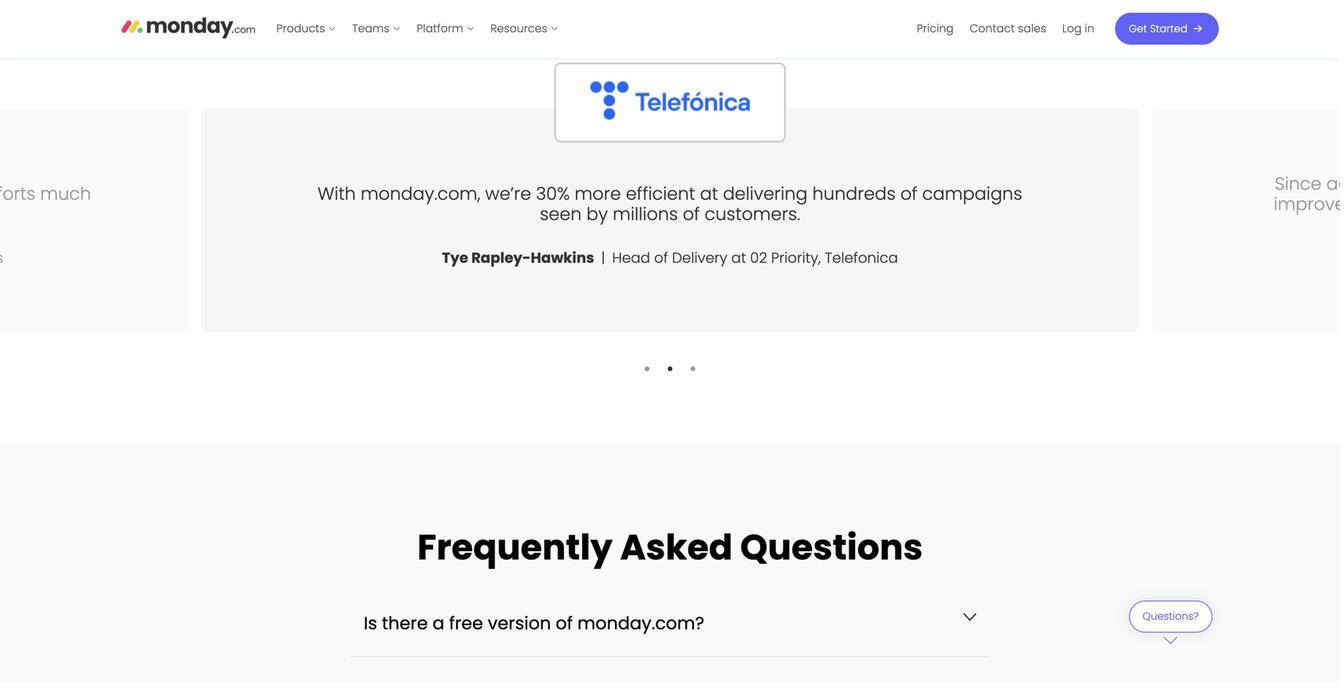 Task type: locate. For each thing, give the bounding box(es) containing it.
3 • from the left
[[690, 356, 697, 382]]

1 horizontal spatial •
[[667, 356, 674, 382]]

• button
[[636, 350, 659, 388], [659, 350, 682, 388], [682, 350, 705, 388]]

pricing
[[917, 21, 954, 36]]

list
[[268, 0, 567, 57], [909, 0, 1103, 57]]

pricing link
[[909, 16, 962, 42]]

get started button
[[1115, 13, 1219, 45]]

priority,
[[771, 248, 821, 268]]

log
[[1062, 21, 1082, 36]]

contact
[[970, 21, 1015, 36]]

of right version
[[556, 611, 573, 635]]

contact sales
[[970, 21, 1046, 36]]

2 list from the left
[[909, 0, 1103, 57]]

since ad
[[1274, 171, 1340, 236]]

log in link
[[1054, 16, 1103, 42]]

by
[[587, 202, 608, 226]]

list containing pricing
[[909, 0, 1103, 57]]

3 • button from the left
[[682, 350, 705, 388]]

1 • button from the left
[[636, 350, 659, 388]]

ad
[[1327, 171, 1340, 196]]

•
[[644, 356, 651, 382], [667, 356, 674, 382], [690, 356, 697, 382]]

0 vertical spatial at
[[700, 182, 718, 206]]

0 horizontal spatial list
[[268, 0, 567, 57]]

customers.
[[705, 202, 800, 226]]

platform link
[[409, 16, 483, 42]]

resources
[[490, 21, 547, 36]]

30%
[[536, 182, 570, 206]]

at
[[700, 182, 718, 206], [731, 248, 746, 268]]

sales
[[1018, 21, 1046, 36]]

delivering
[[723, 182, 808, 206]]

more
[[575, 182, 621, 206]]

at right efficient
[[700, 182, 718, 206]]

|
[[601, 248, 605, 268]]

of right hundreds
[[901, 182, 918, 206]]

of
[[901, 182, 918, 206], [683, 202, 700, 226], [654, 248, 668, 268], [556, 611, 573, 635]]

2 horizontal spatial •
[[690, 356, 697, 382]]

teams
[[352, 21, 390, 36]]

free
[[449, 611, 483, 635]]

questions? button
[[1129, 601, 1213, 644]]

1 horizontal spatial list
[[909, 0, 1103, 57]]

tye
[[442, 248, 468, 268]]

teams link
[[344, 16, 409, 42]]

0 horizontal spatial •
[[644, 356, 651, 382]]

there
[[382, 611, 428, 635]]

0 horizontal spatial at
[[700, 182, 718, 206]]

1 vertical spatial at
[[731, 248, 746, 268]]

at left '02'
[[731, 248, 746, 268]]

2 • button from the left
[[659, 350, 682, 388]]

of inside dropdown button
[[556, 611, 573, 635]]

1 list from the left
[[268, 0, 567, 57]]

with
[[318, 182, 356, 206]]

platform
[[417, 21, 463, 36]]

at inside with monday.com, we're 30% more efficient at delivering hundreds of campaigns seen by millions of customers.
[[700, 182, 718, 206]]

1 horizontal spatial at
[[731, 248, 746, 268]]



Task type: vqa. For each thing, say whether or not it's contained in the screenshot.
Platform link
yes



Task type: describe. For each thing, give the bounding box(es) containing it.
frequently
[[417, 523, 613, 572]]

asked
[[620, 523, 733, 572]]

hundreds
[[812, 182, 896, 206]]

02
[[750, 248, 767, 268]]

log in
[[1062, 21, 1095, 36]]

monday.com logo image
[[121, 10, 256, 44]]

a
[[433, 611, 444, 635]]

hawkins
[[531, 248, 594, 268]]

is there a free version of monday.com? button
[[351, 584, 989, 656]]

main element
[[268, 0, 1219, 57]]

of right "head"
[[654, 248, 668, 268]]

delivery
[[672, 248, 728, 268]]

of up delivery on the top right of the page
[[683, 202, 700, 226]]

campaigns
[[922, 182, 1022, 206]]

millions
[[613, 202, 678, 226]]

started
[[1150, 22, 1188, 36]]

resources link
[[483, 16, 567, 42]]

list containing products
[[268, 0, 567, 57]]

get
[[1129, 22, 1147, 36]]

products link
[[268, 16, 344, 42]]

telefonica
[[825, 248, 898, 268]]

is
[[364, 611, 377, 635]]

since
[[1275, 171, 1322, 196]]

monday.com?
[[577, 611, 704, 635]]

1 • from the left
[[644, 356, 651, 382]]

get started
[[1129, 22, 1188, 36]]

tye rapley-hawkins | head of delivery at 02 priority, telefonica
[[442, 248, 898, 268]]

with monday.com, we're 30% more efficient at delivering hundreds of campaigns seen by millions of customers.
[[318, 182, 1022, 226]]

contact sales link
[[962, 16, 1054, 42]]

monday.com,
[[361, 182, 480, 206]]

efficient
[[626, 182, 695, 206]]

questions?
[[1143, 609, 1199, 623]]

version
[[488, 611, 551, 635]]

is there a free version of monday.com?
[[364, 611, 704, 635]]

head
[[612, 248, 650, 268]]

rapley-
[[471, 248, 531, 268]]

we're
[[485, 182, 531, 206]]

2 • from the left
[[667, 356, 674, 382]]

frequently asked questions
[[417, 523, 923, 572]]

telefonica logo image
[[574, 67, 766, 135]]

questions
[[740, 523, 923, 572]]

seen
[[540, 202, 582, 226]]

products
[[276, 21, 325, 36]]

in
[[1085, 21, 1095, 36]]



